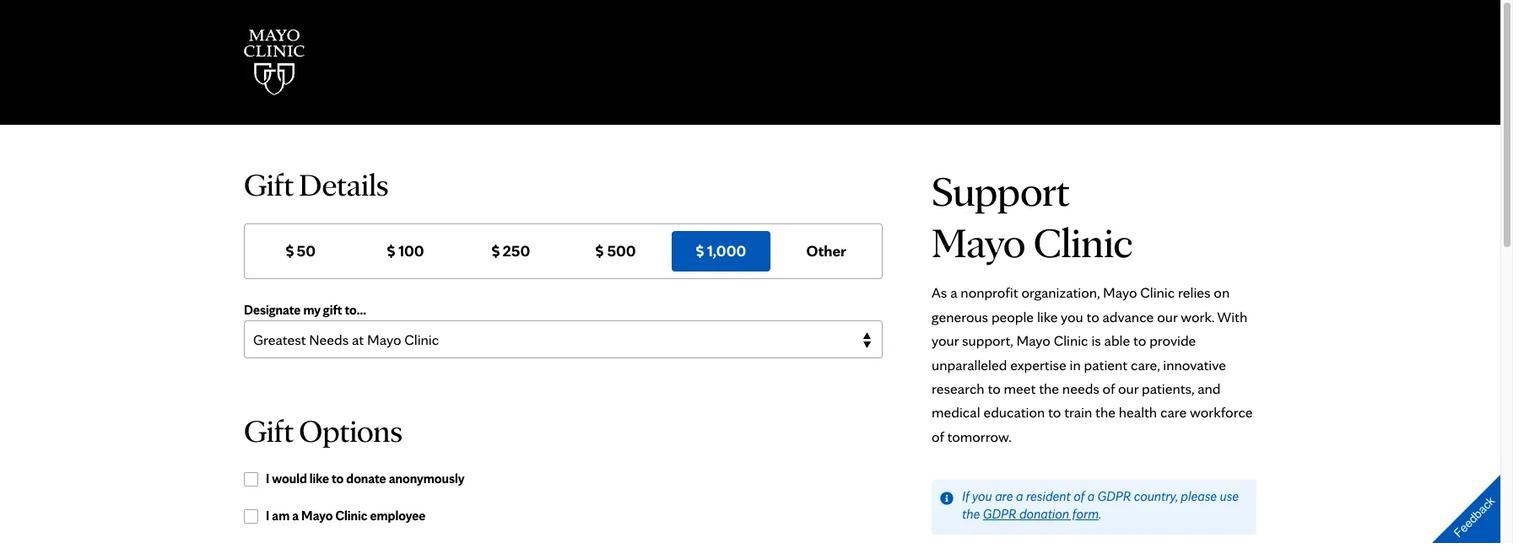 Task type: locate. For each thing, give the bounding box(es) containing it.
1 vertical spatial our
[[1119, 380, 1139, 398]]

2 vertical spatial the
[[963, 507, 981, 523]]

0 vertical spatial of
[[1103, 380, 1116, 398]]

am
[[272, 509, 290, 525]]

nonprofit
[[961, 284, 1019, 302]]

1 horizontal spatial our
[[1158, 308, 1178, 326]]

gift for gift details
[[244, 165, 294, 203]]

2 horizontal spatial dollar sign image
[[696, 245, 704, 259]]

2 dollar sign image from the left
[[596, 245, 604, 259]]

options
[[299, 412, 403, 450]]

gdpr down are
[[983, 507, 1017, 523]]

support,
[[963, 332, 1014, 350]]

workforce
[[1191, 404, 1253, 422]]

the right train
[[1096, 404, 1116, 422]]

health
[[1119, 404, 1158, 422]]

1 horizontal spatial dollar sign image
[[596, 245, 604, 259]]

to
[[1087, 308, 1100, 326], [1134, 332, 1147, 350], [988, 380, 1001, 398], [1049, 404, 1062, 422], [332, 471, 344, 487]]

250
[[503, 242, 530, 261]]

my
[[303, 302, 321, 318]]

to...
[[345, 302, 366, 318]]

if you are a resident of a gdpr country, please use the
[[963, 489, 1240, 523]]

i am a mayo clinic employee
[[266, 509, 426, 525]]

0 vertical spatial the
[[1039, 380, 1060, 398]]

2 dollar sign image from the left
[[492, 245, 499, 259]]

0 vertical spatial gift
[[244, 165, 294, 203]]

care
[[1161, 404, 1187, 422]]

1 vertical spatial i
[[266, 509, 270, 525]]

medical
[[932, 404, 981, 422]]

i for i am a mayo clinic employee
[[266, 509, 270, 525]]

our up health
[[1119, 380, 1139, 398]]

needs
[[1063, 380, 1100, 398]]

2 vertical spatial mayo
[[301, 509, 333, 525]]

0 horizontal spatial mayo
[[301, 509, 333, 525]]

of down patient
[[1103, 380, 1116, 398]]

dollar sign image left 250
[[492, 245, 499, 259]]

the
[[1039, 380, 1060, 398], [1096, 404, 1116, 422], [963, 507, 981, 523]]

clinic
[[1141, 284, 1175, 302], [1054, 332, 1089, 350], [336, 509, 368, 525]]

2 horizontal spatial the
[[1096, 404, 1116, 422]]

expertise
[[1011, 356, 1067, 374]]

1 gift from the top
[[244, 165, 294, 203]]

0 horizontal spatial of
[[932, 428, 945, 446]]

0 horizontal spatial clinic
[[336, 509, 368, 525]]

i for i would like to donate anonymously
[[266, 471, 270, 487]]

patient
[[1085, 356, 1128, 374]]

dollar sign image left 100 at the top left of page
[[388, 245, 395, 259]]

as
[[932, 284, 948, 302]]

a right am
[[292, 509, 299, 525]]

patients,
[[1142, 380, 1195, 398]]

donate
[[346, 471, 386, 487]]

dollar sign image
[[286, 245, 293, 259], [596, 245, 604, 259], [696, 245, 704, 259]]

you down organization,
[[1061, 308, 1084, 326]]

1 vertical spatial gift
[[244, 412, 294, 450]]

i
[[266, 471, 270, 487], [266, 509, 270, 525]]

gift for gift options
[[244, 412, 294, 450]]

form
[[1073, 507, 1099, 523]]

0 horizontal spatial like
[[310, 471, 329, 487]]

2 gift from the top
[[244, 412, 294, 450]]

0 vertical spatial like
[[1038, 308, 1058, 326]]

mayo up expertise
[[1017, 332, 1051, 350]]

1 horizontal spatial you
[[1061, 308, 1084, 326]]

0 vertical spatial you
[[1061, 308, 1084, 326]]

dollar sign image for 250
[[492, 245, 499, 259]]

gift
[[244, 165, 294, 203], [244, 412, 294, 450]]

is
[[1092, 332, 1102, 350]]

in
[[1070, 356, 1081, 374]]

organization,
[[1022, 284, 1100, 302]]

0 horizontal spatial you
[[973, 489, 993, 505]]

0 horizontal spatial gdpr
[[983, 507, 1017, 523]]

other
[[807, 242, 847, 261]]

of inside 'if you are a resident of a gdpr country, please use the'
[[1074, 489, 1085, 505]]

of down medical
[[932, 428, 945, 446]]

0 horizontal spatial the
[[963, 507, 981, 523]]

clinic left relies at bottom right
[[1141, 284, 1175, 302]]

care,
[[1131, 356, 1161, 374]]

1 horizontal spatial dollar sign image
[[492, 245, 499, 259]]

1 horizontal spatial gdpr
[[1098, 489, 1132, 505]]

employee
[[370, 509, 426, 525]]

1 dollar sign image from the left
[[286, 245, 293, 259]]

gift details
[[244, 165, 389, 203]]

0 horizontal spatial dollar sign image
[[388, 245, 395, 259]]

dollar sign image for 50
[[286, 245, 293, 259]]

dollar sign image left 50
[[286, 245, 293, 259]]

0 vertical spatial gdpr
[[1098, 489, 1132, 505]]

education
[[984, 404, 1045, 422]]

0 horizontal spatial dollar sign image
[[286, 245, 293, 259]]

gdpr
[[1098, 489, 1132, 505], [983, 507, 1017, 523]]

gdpr donation form link
[[983, 507, 1099, 523]]

dollar sign image for 100
[[388, 245, 395, 259]]

i left would
[[266, 471, 270, 487]]

advance
[[1103, 308, 1154, 326]]

like down organization,
[[1038, 308, 1058, 326]]

1 i from the top
[[266, 471, 270, 487]]

gift up would
[[244, 412, 294, 450]]

the down expertise
[[1039, 380, 1060, 398]]

3 dollar sign image from the left
[[696, 245, 704, 259]]

1 vertical spatial clinic
[[1054, 332, 1089, 350]]

our
[[1158, 308, 1178, 326], [1119, 380, 1139, 398]]

provide
[[1150, 332, 1197, 350]]

gdpr up the .
[[1098, 489, 1132, 505]]

on
[[1214, 284, 1230, 302]]

feedback button
[[1419, 461, 1514, 544]]

clinic down i would like to donate anonymously
[[336, 509, 368, 525]]

0 vertical spatial i
[[266, 471, 270, 487]]

1 dollar sign image from the left
[[388, 245, 395, 259]]

you
[[1061, 308, 1084, 326], [973, 489, 993, 505]]

gift
[[323, 302, 342, 318]]

the down if
[[963, 507, 981, 523]]

2 i from the top
[[266, 509, 270, 525]]

mayo up advance on the bottom of the page
[[1104, 284, 1138, 302]]

mayo clinic logo image
[[244, 30, 305, 95]]

please
[[1181, 489, 1218, 505]]

support
[[932, 165, 1070, 216]]

gift left details
[[244, 165, 294, 203]]

dollar sign image left '1,000' on the left top of page
[[696, 245, 704, 259]]

1 horizontal spatial clinic
[[1054, 332, 1089, 350]]

use
[[1220, 489, 1240, 505]]

of
[[1103, 380, 1116, 398], [932, 428, 945, 446], [1074, 489, 1085, 505]]

1 horizontal spatial like
[[1038, 308, 1058, 326]]

people
[[992, 308, 1034, 326]]

1 vertical spatial you
[[973, 489, 993, 505]]

2 vertical spatial of
[[1074, 489, 1085, 505]]

unparalleled
[[932, 356, 1008, 374]]

dollar sign image
[[388, 245, 395, 259], [492, 245, 499, 259]]

50
[[297, 242, 316, 261]]

2 horizontal spatial of
[[1103, 380, 1116, 398]]

mayo
[[1104, 284, 1138, 302], [1017, 332, 1051, 350], [301, 509, 333, 525]]

our up provide
[[1158, 308, 1178, 326]]

like
[[1038, 308, 1058, 326], [310, 471, 329, 487]]

i left am
[[266, 509, 270, 525]]

to right the able on the right bottom of page
[[1134, 332, 1147, 350]]

gdpr inside 'if you are a resident of a gdpr country, please use the'
[[1098, 489, 1132, 505]]

feedback
[[1452, 494, 1498, 541]]

you right if
[[973, 489, 993, 505]]

clinic up in
[[1054, 332, 1089, 350]]

like right would
[[310, 471, 329, 487]]

a right as
[[951, 284, 958, 302]]

of up form
[[1074, 489, 1085, 505]]

2 horizontal spatial mayo
[[1104, 284, 1138, 302]]

100
[[399, 242, 424, 261]]

1 vertical spatial gdpr
[[983, 507, 1017, 523]]

a
[[951, 284, 958, 302], [1017, 489, 1024, 505], [1088, 489, 1095, 505], [292, 509, 299, 525]]

research
[[932, 380, 985, 398]]

1 vertical spatial of
[[932, 428, 945, 446]]

1 horizontal spatial of
[[1074, 489, 1085, 505]]

0 vertical spatial clinic
[[1141, 284, 1175, 302]]

info circle image
[[941, 492, 954, 506]]

1 horizontal spatial mayo
[[1017, 332, 1051, 350]]

mayo right am
[[301, 509, 333, 525]]

0 vertical spatial our
[[1158, 308, 1178, 326]]

anonymously
[[389, 471, 465, 487]]

dollar sign image left the "500"
[[596, 245, 604, 259]]



Task type: vqa. For each thing, say whether or not it's contained in the screenshot.
ZIP/Postal
no



Task type: describe. For each thing, give the bounding box(es) containing it.
would
[[272, 471, 307, 487]]

gdpr donation form .
[[983, 507, 1102, 523]]

you inside 'if you are a resident of a gdpr country, please use the'
[[973, 489, 993, 505]]

as a nonprofit organization, mayo clinic relies on generous people like you to advance our work. with your support, mayo clinic is able to provide unparalleled expertise in patient care, innovative research to meet the needs of our patients, and medical education to train the health care workforce of tomorrow.
[[932, 284, 1253, 446]]

the inside 'if you are a resident of a gdpr country, please use the'
[[963, 507, 981, 523]]

0 vertical spatial mayo
[[1104, 284, 1138, 302]]

a right are
[[1017, 489, 1024, 505]]

to up is
[[1087, 308, 1100, 326]]

you inside as a nonprofit organization, mayo clinic relies on generous people like you to advance our work. with your support, mayo clinic is able to provide unparalleled expertise in patient care, innovative research to meet the needs of our patients, and medical education to train the health care workforce of tomorrow.
[[1061, 308, 1084, 326]]

country,
[[1134, 489, 1179, 505]]

a up form
[[1088, 489, 1095, 505]]

your
[[932, 332, 959, 350]]

to left donate
[[332, 471, 344, 487]]

work.
[[1181, 308, 1215, 326]]

designate my gift to...
[[244, 302, 366, 318]]

resident
[[1027, 489, 1071, 505]]

.
[[1099, 507, 1102, 523]]

support mayo clinic
[[932, 165, 1133, 267]]

if
[[963, 489, 970, 505]]

a inside as a nonprofit organization, mayo clinic relies on generous people like you to advance our work. with your support, mayo clinic is able to provide unparalleled expertise in patient care, innovative research to meet the needs of our patients, and medical education to train the health care workforce of tomorrow.
[[951, 284, 958, 302]]

dollar sign image for 1,000
[[696, 245, 704, 259]]

mayo clinic
[[932, 217, 1133, 267]]

designate
[[244, 302, 301, 318]]

2 vertical spatial clinic
[[336, 509, 368, 525]]

to left train
[[1049, 404, 1062, 422]]

0 horizontal spatial our
[[1119, 380, 1139, 398]]

meet
[[1004, 380, 1036, 398]]

innovative
[[1164, 356, 1227, 374]]

and
[[1198, 380, 1221, 398]]

relies
[[1179, 284, 1211, 302]]

2 horizontal spatial clinic
[[1141, 284, 1175, 302]]

tomorrow.
[[948, 428, 1012, 446]]

to left meet
[[988, 380, 1001, 398]]

1 vertical spatial mayo
[[1017, 332, 1051, 350]]

gift options
[[244, 412, 403, 450]]

i would like to donate anonymously
[[266, 471, 465, 487]]

details
[[299, 165, 389, 203]]

500
[[607, 242, 636, 261]]

like inside as a nonprofit organization, mayo clinic relies on generous people like you to advance our work. with your support, mayo clinic is able to provide unparalleled expertise in patient care, innovative research to meet the needs of our patients, and medical education to train the health care workforce of tomorrow.
[[1038, 308, 1058, 326]]

generous
[[932, 308, 989, 326]]

able
[[1105, 332, 1131, 350]]

with
[[1218, 308, 1248, 326]]

1 horizontal spatial the
[[1039, 380, 1060, 398]]

1 vertical spatial like
[[310, 471, 329, 487]]

donation
[[1020, 507, 1070, 523]]

train
[[1065, 404, 1093, 422]]

1 vertical spatial the
[[1096, 404, 1116, 422]]

1,000
[[707, 242, 747, 261]]

dollar sign image for 500
[[596, 245, 604, 259]]

are
[[996, 489, 1014, 505]]



